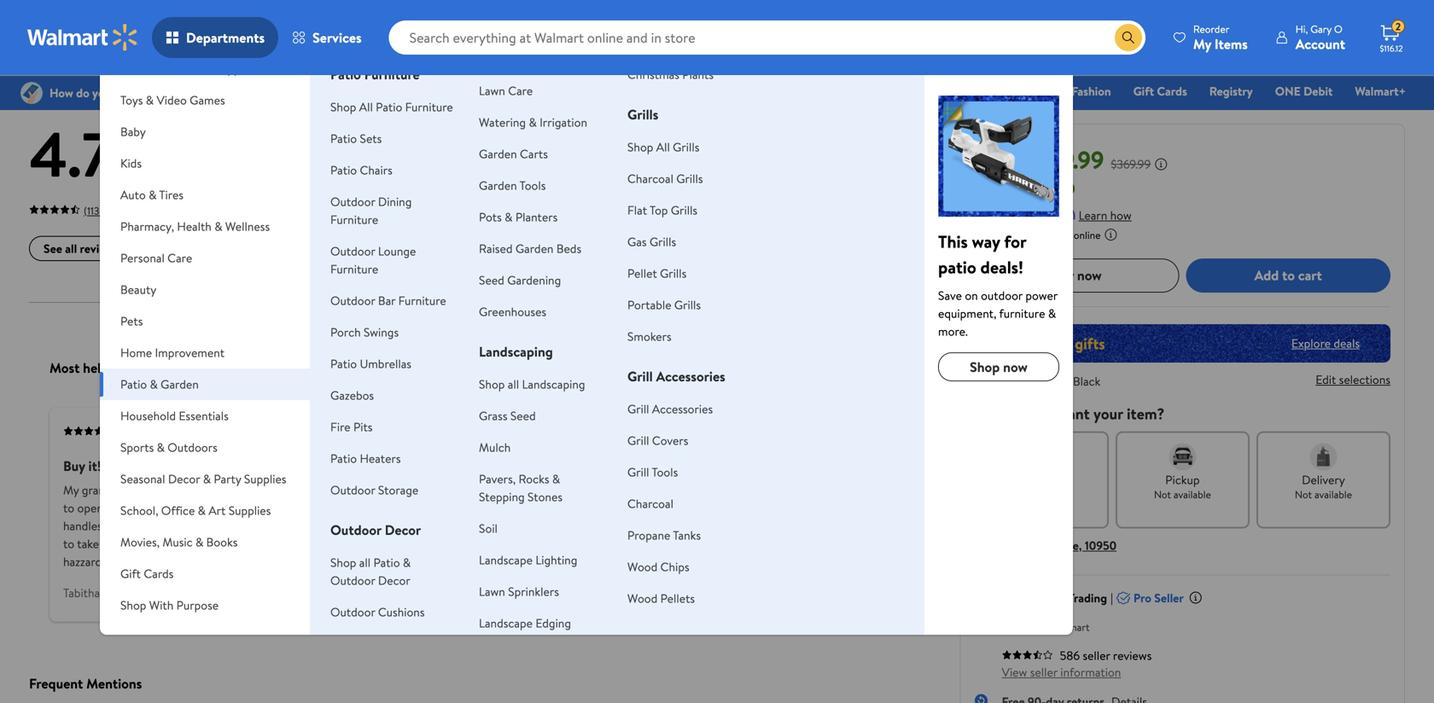 Task type: describe. For each thing, give the bounding box(es) containing it.
1 are from the left
[[105, 518, 121, 535]]

0 vertical spatial accessories
[[656, 367, 725, 386]]

furniture
[[999, 305, 1045, 322]]

lawn care
[[479, 82, 533, 99]]

walmart image
[[27, 24, 138, 51]]

1 3+ day shipping from the left
[[264, 10, 332, 24]]

0 horizontal spatial 5
[[175, 111, 209, 197]]

of right one
[[124, 536, 135, 553]]

wrong
[[261, 482, 293, 499]]

patio umbrellas link
[[330, 356, 411, 372]]

grills right top
[[671, 202, 698, 219]]

shop all grills
[[627, 139, 699, 155]]

well
[[670, 457, 694, 476]]

for inside fun truck but not well built my 2 year old absolutely loved this chevy truck! he drove every chance he had for a whole month! then the drive motor on the wheels went out and he was so disappointed.  i started researching and that seems to be a common problem with it so we decided to return.
[[639, 500, 655, 517]]

grill tools
[[627, 464, 678, 481]]

lawn for lawn care
[[479, 82, 505, 99]]

hi, gary o account
[[1296, 22, 1345, 53]]

charcoal for charcoal grills
[[627, 170, 674, 187]]

then
[[739, 500, 765, 517]]

patio for patio furniture
[[330, 65, 361, 84]]

actual
[[975, 373, 1008, 389]]

2 horizontal spatial with
[[1016, 207, 1038, 223]]

grill covers link
[[627, 432, 689, 449]]

when
[[1000, 228, 1023, 242]]

2 horizontal spatial so
[[811, 536, 822, 553]]

2 vertical spatial a
[[673, 536, 678, 553]]

the right "open"
[[106, 500, 123, 517]]

fashion link
[[1064, 82, 1119, 100]]

awkward
[[286, 518, 331, 535]]

landscape for landscape edging
[[479, 615, 533, 632]]

landscape edging link
[[479, 615, 571, 632]]

supplies for seasonal decor & party supplies
[[244, 471, 286, 487]]

purchase
[[659, 424, 699, 439]]

(1136 reviews)
[[84, 204, 144, 218]]

wellness
[[225, 218, 270, 235]]

and right the great at the left bottom of the page
[[300, 554, 318, 570]]

see
[[164, 518, 182, 535]]

shop right toy
[[970, 83, 996, 99]]

dining
[[378, 193, 412, 210]]

reviews for 586 seller reviews
[[1113, 647, 1152, 664]]

stars for 3 stars
[[499, 162, 523, 178]]

pots
[[479, 209, 502, 225]]

tools for garden tools
[[520, 177, 546, 194]]

learn more about strikethrough prices image
[[1154, 157, 1168, 171]]

outdoor for outdoor bar furniture
[[330, 292, 375, 309]]

verified purchase
[[621, 424, 699, 439]]

return.
[[563, 554, 598, 570]]

0 vertical spatial a
[[186, 240, 192, 257]]

arrives dec 21 button
[[975, 431, 1109, 529]]

outdoor for outdoor decor
[[330, 521, 382, 540]]

seed gardening
[[479, 272, 561, 289]]

0 vertical spatial seed
[[479, 272, 504, 289]]

to left take
[[63, 536, 74, 553]]

1 vertical spatial accessories
[[652, 401, 713, 417]]

and up return.
[[563, 536, 582, 553]]

add
[[1255, 266, 1279, 285]]

this
[[720, 482, 739, 499]]

essentials
[[179, 408, 229, 424]]

walmart
[[1053, 620, 1090, 635]]

3.4249 stars out of 5, based on 586 seller reviews element
[[1002, 650, 1053, 660]]

propane tanks
[[627, 527, 701, 544]]

to left "open"
[[63, 500, 74, 517]]

garden carts
[[479, 146, 548, 162]]

1 shipping from the left
[[295, 10, 332, 24]]

my up "open"
[[63, 482, 79, 499]]

review for most helpful negative review
[[682, 359, 721, 378]]

started
[[800, 518, 837, 535]]

grass seed link
[[479, 408, 536, 424]]

care for personal care
[[167, 250, 192, 266]]

for inside this way for patio deals! save on outdoor power equipment, furniture & more.
[[1004, 230, 1026, 254]]

0 vertical spatial 21
[[916, 180, 926, 197]]

2 horizontal spatial he
[[671, 518, 684, 535]]

1 vertical spatial grandson
[[174, 500, 221, 517]]

2 for 2 stars
[[489, 180, 496, 197]]

he
[[811, 482, 826, 499]]

fashion
[[1072, 83, 1111, 99]]

to left be
[[643, 536, 654, 553]]

could
[[253, 536, 282, 553]]

up to sixty percent off deals. shop now. image
[[975, 324, 1391, 363]]

door.
[[126, 500, 152, 517]]

seller for 586
[[1083, 647, 1110, 664]]

all for grills
[[656, 139, 670, 155]]

helpful for negative
[[583, 359, 624, 378]]

it left runs at the bottom of page
[[234, 554, 242, 570]]

power
[[1026, 287, 1058, 304]]

absolutely
[[635, 482, 687, 499]]

delivery
[[1302, 471, 1345, 488]]

tires
[[159, 187, 184, 203]]

$116.12
[[1380, 43, 1403, 54]]

0 vertical spatial get
[[252, 500, 269, 517]]

0 vertical spatial grandson
[[82, 482, 129, 499]]

bar
[[378, 292, 395, 309]]

grass seed
[[479, 408, 536, 424]]

books
[[206, 534, 238, 551]]

and up be
[[650, 518, 668, 535]]

landscape lighting link
[[479, 552, 577, 569]]

0 vertical spatial all
[[65, 240, 77, 257]]

available for pickup
[[1174, 487, 1211, 502]]

this way for patio deals! save on outdoor power equipment, furniture & more.
[[938, 230, 1058, 340]]

to left see
[[150, 518, 161, 535]]

progress bar for 1 star
[[544, 206, 907, 210]]

cards for gift cards dropdown button at the left bottom of the page
[[144, 566, 174, 582]]

shop for shop now
[[970, 358, 1000, 376]]

& inside 'shop all patio & outdoor decor'
[[403, 554, 411, 571]]

pellets
[[660, 590, 695, 607]]

furniture down patio furniture
[[405, 99, 453, 115]]

1 star
[[489, 199, 516, 216]]

the right then
[[767, 500, 785, 517]]

wood for wood chips
[[627, 559, 658, 575]]

0 horizontal spatial it!!!!
[[88, 457, 113, 476]]

out inside 4.7 out of 5
[[116, 155, 146, 184]]

pavers,
[[479, 471, 516, 487]]

1 3+ from the left
[[264, 10, 275, 24]]

most for most helpful positive review
[[50, 359, 80, 378]]

intent image for delivery image
[[1310, 443, 1337, 471]]

sports
[[120, 439, 154, 456]]

watering
[[479, 114, 526, 131]]

decor for outdoor
[[385, 521, 421, 540]]

2 for 2
[[1396, 19, 1401, 34]]

that inside fun truck but not well built my 2 year old absolutely loved this chevy truck! he drove every chance he had for a whole month! then the drive motor on the wheels went out and he was so disappointed.  i started researching and that seems to be a common problem with it so we decided to return.
[[584, 536, 605, 553]]

he inside buy it!!!! my grandson loves it!!!! the only thing wrong with it is the handles to open the door. my grandson can't get in and out of it. they handles are hard to see and they are insane awkward place. we had to take one of the windows off so he could get in it duke's of hazzard style! lol other than that it runs great and look!!!!!
[[238, 536, 250, 553]]

way
[[972, 230, 1000, 254]]

gift cards for gift cards dropdown button at the left bottom of the page
[[120, 566, 174, 582]]

smokers
[[627, 328, 672, 345]]

(1136
[[84, 204, 105, 218]]

not for delivery
[[1295, 487, 1312, 502]]

progress bar for 4 stars
[[544, 150, 907, 153]]

tools for grill tools
[[652, 464, 678, 481]]

tanks
[[673, 527, 701, 544]]

& inside this way for patio deals! save on outdoor power equipment, furniture & more.
[[1048, 305, 1056, 322]]

& inside home, furniture & appliances dropdown button
[[209, 60, 217, 77]]

decor inside 'shop all patio & outdoor decor'
[[378, 572, 410, 589]]

0 vertical spatial landscaping
[[479, 342, 553, 361]]

porch
[[330, 324, 361, 341]]

gift for gift cards "link"
[[1133, 83, 1154, 99]]

& inside patio & garden dropdown button
[[150, 376, 158, 393]]

christmas
[[627, 66, 679, 83]]

charcoal grills link
[[627, 170, 703, 187]]

shop for shop all patio & outdoor decor
[[330, 554, 356, 571]]

lawn sprinklers link
[[479, 584, 559, 600]]

furniture right bar
[[398, 292, 446, 309]]

stars for 5 stars
[[499, 124, 523, 140]]

account
[[1296, 35, 1345, 53]]

gift cards button
[[100, 558, 310, 590]]

patio chairs link
[[330, 162, 393, 178]]

arrives dec 21
[[1010, 487, 1073, 502]]

not for pickup
[[1154, 487, 1171, 502]]

patio inside 'shop all patio & outdoor decor'
[[373, 554, 400, 571]]

1 vertical spatial landscaping
[[522, 376, 585, 393]]

1 horizontal spatial get
[[284, 536, 302, 553]]

look!!!!!
[[321, 554, 361, 570]]

and up "awkward"
[[284, 500, 303, 517]]

outdoor for outdoor cushions
[[330, 604, 375, 621]]

4
[[489, 143, 497, 159]]

grills up the charcoal grills link
[[673, 139, 699, 155]]

outdoor for outdoor dining furniture
[[330, 193, 375, 210]]

home for home improvement
[[120, 344, 152, 361]]

outdoor for outdoor storage
[[330, 482, 375, 499]]

& inside sports & outdoors "dropdown button"
[[157, 439, 165, 456]]

wood pellets link
[[627, 590, 695, 607]]

patio furniture
[[330, 65, 420, 84]]

patio down patio furniture
[[376, 99, 402, 115]]

shop all patio & outdoor decor
[[330, 554, 411, 589]]

5 stars
[[489, 124, 523, 140]]

shop for shop all landscaping
[[479, 376, 505, 393]]

1 product group from the left
[[32, 0, 236, 34]]

progress bar for 2 stars
[[544, 187, 907, 191]]

gazebos link
[[330, 387, 374, 404]]

2 progress bar from the top
[[544, 168, 907, 172]]

buy now
[[1052, 266, 1102, 285]]

add to cart button
[[1186, 258, 1391, 293]]

& inside school, office & art supplies dropdown button
[[198, 502, 206, 519]]

see all reviews
[[44, 240, 119, 257]]

seasonal decor & party supplies button
[[100, 464, 310, 495]]

but
[[623, 457, 643, 476]]

grills up shop all grills link
[[627, 105, 659, 124]]

all for outdoor decor
[[359, 554, 371, 571]]

fulfilled
[[1002, 620, 1037, 635]]

customer reviews & ratings
[[29, 63, 274, 92]]

deals!
[[980, 255, 1024, 279]]

patio for patio umbrellas
[[330, 356, 357, 372]]

patio for patio sets
[[330, 130, 357, 147]]

0 vertical spatial he
[[602, 500, 615, 517]]

1 horizontal spatial a
[[658, 500, 663, 517]]

patio for patio chairs
[[330, 162, 357, 178]]

beauty
[[120, 281, 156, 298]]

1 horizontal spatial it!!!!
[[161, 482, 183, 499]]

motor
[[816, 500, 848, 517]]

and right see
[[184, 518, 203, 535]]

fun truck but not well built my 2 year old absolutely loved this chevy truck! he drove every chance he had for a whole month! then the drive motor on the wheels went out and he was so disappointed.  i started researching and that seems to be a common problem with it so we decided to return.
[[563, 457, 900, 570]]

4 stars
[[489, 143, 524, 159]]

the right is
[[341, 482, 359, 499]]

intent image for pickup image
[[1169, 443, 1196, 471]]

equipment,
[[938, 305, 997, 322]]

garden inside patio & garden dropdown button
[[161, 376, 199, 393]]

1 vertical spatial handles
[[63, 518, 102, 535]]

patio & garden
[[120, 376, 199, 393]]

& inside pharmacy, health & wellness dropdown button
[[214, 218, 222, 235]]

patio & garden button
[[100, 369, 310, 400]]

buy now button
[[975, 258, 1179, 293]]

outdoor cushions link
[[330, 604, 425, 621]]

pavers, rocks & stepping stones link
[[479, 471, 563, 505]]

on inside fun truck but not well built my 2 year old absolutely loved this chevy truck! he drove every chance he had for a whole month! then the drive motor on the wheels went out and he was so disappointed.  i started researching and that seems to be a common problem with it so we decided to return.
[[851, 500, 864, 517]]

to down researching
[[886, 536, 898, 553]]

home, furniture & appliances button
[[100, 53, 310, 85]]

patio & garden image
[[938, 96, 1059, 217]]



Task type: vqa. For each thing, say whether or not it's contained in the screenshot.
586 seller reviews's reviews
yes



Task type: locate. For each thing, give the bounding box(es) containing it.
1 landscape from the top
[[479, 552, 533, 569]]

all for patio furniture
[[359, 99, 373, 115]]

stars for 4 stars
[[500, 143, 524, 159]]

2 landscape from the top
[[479, 615, 533, 632]]

furniture up bar
[[330, 261, 378, 277]]

cards inside dropdown button
[[144, 566, 174, 582]]

0 horizontal spatial in
[[272, 500, 281, 517]]

1 outdoor from the top
[[330, 193, 375, 210]]

1 vertical spatial on
[[851, 500, 864, 517]]

home inside "home improvement" dropdown button
[[120, 344, 152, 361]]

this
[[938, 230, 968, 254]]

grill up but at the bottom
[[627, 432, 649, 449]]

1 horizontal spatial all
[[656, 139, 670, 155]]

had
[[618, 500, 637, 517], [385, 518, 404, 535]]

0 vertical spatial charcoal
[[627, 170, 674, 187]]

3 grill from the top
[[627, 432, 649, 449]]

on inside this way for patio deals! save on outdoor power equipment, furniture & more.
[[965, 287, 978, 304]]

lawn left 'deals'
[[479, 82, 505, 99]]

decor for seasonal
[[168, 471, 200, 487]]

1 horizontal spatial day
[[505, 10, 520, 24]]

plants
[[682, 66, 714, 83]]

0 vertical spatial home
[[1018, 83, 1049, 99]]

1 vertical spatial supplies
[[229, 502, 271, 519]]

2 shipping from the left
[[523, 10, 560, 24]]

1 horizontal spatial care
[[508, 82, 533, 99]]

it!!!! up office
[[161, 482, 183, 499]]

they
[[206, 518, 229, 535]]

had inside fun truck but not well built my 2 year old absolutely loved this chevy truck! he drove every chance he had for a whole month! then the drive motor on the wheels went out and he was so disappointed.  i started researching and that seems to be a common problem with it so we decided to return.
[[618, 500, 637, 517]]

wood down seems
[[627, 559, 658, 575]]

gardening
[[507, 272, 561, 289]]

0 vertical spatial 2
[[1396, 19, 1401, 34]]

seed down raised
[[479, 272, 504, 289]]

stones
[[528, 489, 563, 505]]

lawn for lawn sprinklers
[[479, 584, 505, 600]]

home inside home link
[[1018, 83, 1049, 99]]

2 vertical spatial reviews
[[1113, 647, 1152, 664]]

with down i at the bottom of page
[[776, 536, 798, 553]]

than
[[185, 554, 208, 570]]

1 vertical spatial all
[[508, 376, 519, 393]]

went
[[601, 518, 626, 535]]

my up see
[[155, 500, 171, 517]]

shop for shop with purpose
[[120, 597, 146, 614]]

1 horizontal spatial shipping
[[523, 10, 560, 24]]

1 horizontal spatial gift
[[1133, 83, 1154, 99]]

0 horizontal spatial available
[[1174, 487, 1211, 502]]

0 vertical spatial all
[[359, 99, 373, 115]]

patio
[[330, 65, 361, 84], [376, 99, 402, 115], [330, 130, 357, 147], [330, 162, 357, 178], [330, 356, 357, 372], [120, 376, 147, 393], [330, 450, 357, 467], [373, 554, 400, 571]]

1 available from the left
[[1174, 487, 1211, 502]]

supplies down thing
[[229, 502, 271, 519]]

2
[[1396, 19, 1401, 34], [489, 180, 496, 197], [582, 482, 588, 499]]

1 vertical spatial decor
[[385, 521, 421, 540]]

with left is
[[296, 482, 318, 499]]

1 vertical spatial that
[[210, 554, 231, 570]]

1 lawn from the top
[[479, 82, 505, 99]]

not inside pickup not available
[[1154, 487, 1171, 502]]

Walmart Site-Wide search field
[[389, 20, 1146, 55]]

greenhouses
[[479, 303, 546, 320]]

gift cards down movies, on the bottom of the page
[[120, 566, 174, 582]]

0 horizontal spatial are
[[105, 518, 121, 535]]

cart
[[1298, 266, 1322, 285]]

home down pets
[[120, 344, 152, 361]]

seed right grass
[[510, 408, 536, 424]]

care inside personal care dropdown button
[[167, 250, 192, 266]]

furniture inside outdoor lounge furniture
[[330, 261, 378, 277]]

movies, music & books
[[120, 534, 238, 551]]

available inside the delivery not available
[[1315, 487, 1352, 502]]

by
[[1040, 620, 1050, 635]]

1 horizontal spatial 2
[[582, 482, 588, 499]]

only
[[207, 482, 228, 499]]

gift cards inside dropdown button
[[120, 566, 174, 582]]

tools up absolutely
[[652, 464, 678, 481]]

1 horizontal spatial tools
[[652, 464, 678, 481]]

1 grill from the top
[[627, 367, 653, 386]]

one
[[102, 536, 121, 553]]

the up 'lol'
[[138, 536, 155, 553]]

3 outdoor from the top
[[330, 292, 375, 309]]

chips
[[660, 559, 689, 575]]

2 grill accessories from the top
[[627, 401, 713, 417]]

shop inside dropdown button
[[120, 597, 146, 614]]

shop all patio furniture
[[330, 99, 453, 115]]

problem
[[730, 536, 773, 553]]

0 vertical spatial in
[[272, 500, 281, 517]]

Search search field
[[389, 20, 1146, 55]]

so inside buy it!!!! my grandson loves it!!!! the only thing wrong with it is the handles to open the door. my grandson can't get in and out of it. they handles are hard to see and they are insane awkward place. we had to take one of the windows off so he could get in it duke's of hazzard style! lol other than that it runs great and look!!!!!
[[223, 536, 235, 553]]

wood left pellets
[[627, 590, 658, 607]]

he down the whole in the left of the page
[[671, 518, 684, 535]]

stars for 2 stars
[[499, 180, 523, 197]]

legal information image
[[1104, 228, 1118, 241]]

buy for buy now
[[1052, 266, 1074, 285]]

place.
[[333, 518, 363, 535]]

office
[[161, 502, 195, 519]]

truck!
[[777, 482, 808, 499]]

1 horizontal spatial with
[[776, 536, 798, 553]]

0 horizontal spatial home
[[120, 344, 152, 361]]

are up one
[[105, 518, 121, 535]]

all up sets
[[359, 99, 373, 115]]

grills right gas
[[650, 233, 676, 250]]

buy inside buy it!!!! my grandson loves it!!!! the only thing wrong with it is the handles to open the door. my grandson can't get in and out of it. they handles are hard to see and they are insane awkward place. we had to take one of the windows off so he could get in it duke's of hazzard style! lol other than that it runs great and look!!!!!
[[63, 457, 85, 476]]

monroe, 10950
[[1038, 537, 1117, 554]]

outdoor up the it.
[[330, 482, 375, 499]]

1 day from the left
[[278, 10, 293, 24]]

gift cards link
[[1126, 82, 1195, 100]]

it down "started"
[[801, 536, 808, 553]]

21 inside button
[[1065, 487, 1073, 502]]

1 most from the left
[[50, 359, 80, 378]]

1 not from the left
[[1154, 487, 1171, 502]]

shop all landscaping
[[479, 376, 585, 393]]

1 vertical spatial reviews
[[80, 240, 119, 257]]

2 vertical spatial out
[[629, 518, 647, 535]]

supplies right party
[[244, 471, 286, 487]]

2 horizontal spatial reviews
[[1113, 647, 1152, 664]]

6 outdoor from the top
[[330, 572, 375, 589]]

3+ up the departments
[[264, 10, 275, 24]]

2 most from the left
[[549, 359, 579, 378]]

gift cards for gift cards "link"
[[1133, 83, 1187, 99]]

4 outdoor from the top
[[330, 482, 375, 499]]

electronics
[[869, 83, 927, 99]]

not inside the delivery not available
[[1295, 487, 1312, 502]]

all inside 'shop all patio & outdoor decor'
[[359, 554, 371, 571]]

1 horizontal spatial all
[[359, 554, 371, 571]]

cards inside "link"
[[1157, 83, 1187, 99]]

of inside 4.7 out of 5
[[151, 155, 170, 184]]

researching
[[840, 518, 900, 535]]

1 horizontal spatial 5
[[489, 124, 496, 140]]

0 horizontal spatial product group
[[32, 0, 236, 34]]

1 horizontal spatial that
[[584, 536, 605, 553]]

helpful
[[83, 359, 125, 378], [583, 359, 624, 378]]

shop now link
[[938, 353, 1059, 382]]

1 vertical spatial care
[[167, 250, 192, 266]]

2 product group from the left
[[715, 0, 919, 34]]

gas grills
[[627, 233, 676, 250]]

1 horizontal spatial helpful
[[583, 359, 624, 378]]

charcoal for charcoal link
[[627, 496, 674, 512]]

garden tools
[[479, 177, 546, 194]]

1 vertical spatial grill accessories
[[627, 401, 713, 417]]

3 progress bar from the top
[[544, 187, 907, 191]]

supplies inside dropdown button
[[229, 502, 271, 519]]

fire pits link
[[330, 419, 373, 435]]

umbrellas
[[360, 356, 411, 372]]

patio down the fire
[[330, 450, 357, 467]]

available down intent image for pickup
[[1174, 487, 1211, 502]]

home left fashion
[[1018, 83, 1049, 99]]

want
[[1057, 403, 1090, 425]]

1 vertical spatial it!!!!
[[161, 482, 183, 499]]

1 vertical spatial a
[[658, 500, 663, 517]]

1 wood from the top
[[627, 559, 658, 575]]

4 progress bar from the top
[[544, 206, 907, 210]]

now inside button
[[1077, 266, 1102, 285]]

to left cart
[[1282, 266, 1295, 285]]

day
[[278, 10, 293, 24], [505, 10, 520, 24]]

0 vertical spatial wood
[[627, 559, 658, 575]]

of down we
[[361, 536, 372, 553]]

landscape down lawn sprinklers
[[479, 615, 533, 632]]

outdoor left lounge
[[330, 243, 375, 260]]

now for buy now
[[1077, 266, 1102, 285]]

beauty button
[[100, 274, 310, 306]]

all for landscaping
[[508, 376, 519, 393]]

grill for 'grill covers' 'link'
[[627, 432, 649, 449]]

decor up office
[[168, 471, 200, 487]]

outdoor down patio chairs
[[330, 193, 375, 210]]

landscape up lawn sprinklers
[[479, 552, 533, 569]]

charcoal up top
[[627, 170, 674, 187]]

had inside buy it!!!! my grandson loves it!!!! the only thing wrong with it is the handles to open the door. my grandson can't get in and out of it. they handles are hard to see and they are insane awkward place. we had to take one of the windows off so he could get in it duke's of hazzard style! lol other than that it runs great and look!!!!!
[[385, 518, 404, 535]]

patio left sets
[[330, 130, 357, 147]]

1 vertical spatial for
[[639, 500, 655, 517]]

frequent
[[29, 674, 83, 693]]

1 grill accessories from the top
[[627, 367, 725, 386]]

shop for shop all grills
[[627, 139, 653, 155]]

gift cards inside "link"
[[1133, 83, 1187, 99]]

gift for gift cards dropdown button at the left bottom of the page
[[120, 566, 141, 582]]

& inside toys & video games dropdown button
[[146, 92, 154, 108]]

supplies inside dropdown button
[[244, 471, 286, 487]]

1 vertical spatial all
[[656, 139, 670, 155]]

0 horizontal spatial tools
[[520, 177, 546, 194]]

0 horizontal spatial gift
[[120, 566, 141, 582]]

accessories up purchase
[[652, 401, 713, 417]]

1 horizontal spatial 3+ day shipping
[[491, 10, 560, 24]]

patio up household
[[120, 376, 147, 393]]

available inside pickup not available
[[1174, 487, 1211, 502]]

& inside movies, music & books dropdown button
[[195, 534, 203, 551]]

handles up the they
[[362, 482, 401, 499]]

all
[[359, 99, 373, 115], [656, 139, 670, 155]]

1 horizontal spatial available
[[1315, 487, 1352, 502]]

seller for view
[[1030, 664, 1058, 681]]

so left we
[[811, 536, 822, 553]]

grandson up "open"
[[82, 482, 129, 499]]

2 3+ day shipping from the left
[[491, 10, 560, 24]]

2 not from the left
[[1295, 487, 1312, 502]]

affirm image
[[1041, 206, 1075, 220]]

0 horizontal spatial shipping
[[295, 10, 332, 24]]

are down can't
[[231, 518, 248, 535]]

registry
[[1209, 83, 1253, 99]]

1 horizontal spatial he
[[602, 500, 615, 517]]

outdoor down look!!!!!
[[330, 572, 375, 589]]

wood for wood pellets
[[627, 590, 658, 607]]

grills
[[627, 105, 659, 124], [673, 139, 699, 155], [676, 170, 703, 187], [671, 202, 698, 219], [650, 233, 676, 250], [660, 265, 687, 282], [674, 297, 701, 313]]

grill accessories up grill accessories link
[[627, 367, 725, 386]]

1 horizontal spatial home
[[1018, 83, 1049, 99]]

gift inside gift cards dropdown button
[[120, 566, 141, 582]]

grills down shop all grills link
[[676, 170, 703, 187]]

product group
[[32, 0, 236, 34], [715, 0, 919, 34]]

for down $18/mo with
[[1004, 230, 1026, 254]]

reorder my items
[[1193, 22, 1248, 53]]

shop down duke's
[[330, 554, 356, 571]]

shop inside 'shop all patio & outdoor decor'
[[330, 554, 356, 571]]

drove
[[829, 482, 858, 499]]

garden
[[479, 146, 517, 162], [479, 177, 517, 194], [515, 240, 554, 257], [161, 376, 199, 393]]

get up 'insane'
[[252, 500, 269, 517]]

0 horizontal spatial 3+
[[264, 10, 275, 24]]

fire
[[330, 419, 351, 435]]

shop for shop all patio furniture
[[330, 99, 356, 115]]

grills right pellet
[[660, 265, 687, 282]]

he up runs at the bottom of page
[[238, 536, 250, 553]]

personal
[[120, 250, 165, 266]]

patio sets link
[[330, 130, 382, 147]]

2 lawn from the top
[[479, 584, 505, 600]]

buy for buy it!!!! my grandson loves it!!!! the only thing wrong with it is the handles to open the door. my grandson can't get in and out of it. they handles are hard to see and they are insane awkward place. we had to take one of the windows off so he could get in it duke's of hazzard style! lol other than that it runs great and look!!!!!
[[63, 457, 85, 476]]

0 vertical spatial had
[[618, 500, 637, 517]]

2 horizontal spatial out
[[629, 518, 647, 535]]

1 helpful from the left
[[83, 359, 125, 378]]

outdoor cushions
[[330, 604, 425, 621]]

not down intent image for pickup
[[1154, 487, 1171, 502]]

2 stars
[[489, 180, 523, 197]]

& inside seasonal decor & party supplies dropdown button
[[203, 471, 211, 487]]

2 available from the left
[[1315, 487, 1352, 502]]

0 vertical spatial landscape
[[479, 552, 533, 569]]

0 horizontal spatial care
[[167, 250, 192, 266]]

shop left color
[[970, 358, 1000, 376]]

reviews
[[121, 63, 188, 92], [80, 240, 119, 257], [1113, 647, 1152, 664]]

lawn care link
[[479, 82, 533, 99]]

search icon image
[[1122, 31, 1135, 44]]

586
[[1060, 647, 1080, 664]]

buy inside buy now button
[[1052, 266, 1074, 285]]

kids button
[[100, 148, 310, 179]]

gift cards down search icon
[[1133, 83, 1187, 99]]

with up price when purchased online
[[1016, 207, 1038, 223]]

appliances
[[219, 60, 275, 77]]

your
[[1094, 403, 1123, 425]]

1 horizontal spatial handles
[[362, 482, 401, 499]]

1 vertical spatial tools
[[652, 464, 678, 481]]

2 helpful from the left
[[583, 359, 624, 378]]

pits
[[353, 419, 373, 435]]

1 vertical spatial get
[[284, 536, 302, 553]]

grill for grill tools link at the bottom left of page
[[627, 464, 649, 481]]

1 horizontal spatial are
[[231, 518, 248, 535]]

take
[[77, 536, 99, 553]]

had down old
[[618, 500, 637, 517]]

available for delivery
[[1315, 487, 1352, 502]]

patio umbrellas
[[330, 356, 411, 372]]

item?
[[1127, 403, 1165, 425]]

patio sets
[[330, 130, 382, 147]]

raised
[[479, 240, 513, 257]]

0 horizontal spatial had
[[385, 518, 404, 535]]

porch swings
[[330, 324, 399, 341]]

2 horizontal spatial all
[[508, 376, 519, 393]]

grill for grill accessories link
[[627, 401, 649, 417]]

it down "awkward"
[[317, 536, 324, 553]]

1 vertical spatial with
[[296, 482, 318, 499]]

for down absolutely
[[639, 500, 655, 517]]

1 horizontal spatial grandson
[[174, 500, 221, 517]]

review
[[195, 240, 229, 257], [178, 359, 217, 378], [682, 359, 721, 378]]

all right see
[[65, 240, 77, 257]]

outdoor up "porch"
[[330, 292, 375, 309]]

2 charcoal from the top
[[627, 496, 674, 512]]

0 horizontal spatial helpful
[[83, 359, 125, 378]]

0 horizontal spatial handles
[[63, 518, 102, 535]]

1 vertical spatial buy
[[63, 457, 85, 476]]

2 inside fun truck but not well built my 2 year old absolutely loved this chevy truck! he drove every chance he had for a whole month! then the drive motor on the wheels went out and he was so disappointed.  i started researching and that seems to be a common problem with it so we decided to return.
[[582, 482, 588, 499]]

1 vertical spatial gift
[[120, 566, 141, 582]]

pavers, rocks & stepping stones
[[479, 471, 563, 505]]

a right write
[[186, 240, 192, 257]]

buy up "open"
[[63, 457, 85, 476]]

2 wood from the top
[[627, 590, 658, 607]]

1 horizontal spatial most
[[549, 359, 579, 378]]

0 horizontal spatial on
[[851, 500, 864, 517]]

edit
[[1316, 371, 1336, 388]]

out inside buy it!!!! my grandson loves it!!!! the only thing wrong with it is the handles to open the door. my grandson can't get in and out of it. they handles are hard to see and they are insane awkward place. we had to take one of the windows off so he could get in it duke's of hazzard style! lol other than that it runs great and look!!!!!
[[306, 500, 323, 517]]

shop now
[[970, 358, 1028, 376]]

1 horizontal spatial reviews
[[121, 63, 188, 92]]

0 vertical spatial supplies
[[244, 471, 286, 487]]

of up auto & tires
[[151, 155, 170, 184]]

my left items
[[1193, 35, 1211, 53]]

5 outdoor from the top
[[330, 521, 382, 540]]

gift down movies, on the bottom of the page
[[120, 566, 141, 582]]

:
[[1040, 373, 1043, 389]]

it!!!!
[[88, 457, 113, 476], [161, 482, 183, 499]]

smokers link
[[627, 328, 672, 345]]

1 vertical spatial he
[[671, 518, 684, 535]]

wood pellets
[[627, 590, 695, 607]]

handles
[[362, 482, 401, 499], [63, 518, 102, 535]]

1 horizontal spatial gift cards
[[1133, 83, 1187, 99]]

2 vertical spatial decor
[[378, 572, 410, 589]]

1 vertical spatial cards
[[144, 566, 174, 582]]

3+ up lawn care link
[[491, 10, 503, 24]]

shop all patio furniture link
[[330, 99, 453, 115]]

0 vertical spatial it!!!!
[[88, 457, 113, 476]]

1 horizontal spatial in
[[305, 536, 314, 553]]

available down the intent image for delivery at right bottom
[[1315, 487, 1352, 502]]

grills right portable
[[674, 297, 701, 313]]

a right be
[[673, 536, 678, 553]]

0 horizontal spatial grandson
[[82, 482, 129, 499]]

1 charcoal from the top
[[627, 170, 674, 187]]

4 grill from the top
[[627, 464, 649, 481]]

on up researching
[[851, 500, 864, 517]]

2 outdoor from the top
[[330, 243, 375, 260]]

0 horizontal spatial reviews
[[80, 240, 119, 257]]

0 vertical spatial out
[[116, 155, 146, 184]]

1 horizontal spatial not
[[1295, 487, 1312, 502]]

the down every
[[867, 500, 884, 517]]

supplies for school, office & art supplies
[[229, 502, 271, 519]]

0 vertical spatial decor
[[168, 471, 200, 487]]

tabitha
[[63, 585, 100, 602]]

it inside fun truck but not well built my 2 year old absolutely loved this chevy truck! he drove every chance he had for a whole month! then the drive motor on the wheels went out and he was so disappointed.  i started researching and that seems to be a common problem with it so we decided to return.
[[801, 536, 808, 553]]

2 vertical spatial with
[[776, 536, 798, 553]]

grill accessories up purchase
[[627, 401, 713, 417]]

shop left with on the bottom
[[120, 597, 146, 614]]

care for lawn care
[[508, 82, 533, 99]]

cards for gift cards "link"
[[1157, 83, 1187, 99]]

furniture up shop all patio furniture link
[[364, 65, 420, 84]]

truck
[[588, 457, 620, 476]]

outdoor inside outdoor lounge furniture
[[330, 243, 375, 260]]

0 horizontal spatial seed
[[479, 272, 504, 289]]

charcoal up propane
[[627, 496, 674, 512]]

furniture down dining
[[330, 211, 378, 228]]

55
[[914, 143, 927, 159]]

of left the it.
[[326, 500, 337, 517]]

that inside buy it!!!! my grandson loves it!!!! the only thing wrong with it is the handles to open the door. my grandson can't get in and out of it. they handles are hard to see and they are insane awkward place. we had to take one of the windows off so he could get in it duke's of hazzard style! lol other than that it runs great and look!!!!!
[[210, 554, 231, 570]]

most for most helpful negative review
[[549, 359, 579, 378]]

1 horizontal spatial so
[[708, 518, 720, 535]]

(1136 reviews) link
[[29, 200, 144, 219]]

get up the great at the left bottom of the page
[[284, 536, 302, 553]]

2 3+ from the left
[[491, 10, 503, 24]]

$18/mo
[[975, 207, 1013, 223]]

out inside fun truck but not well built my 2 year old absolutely loved this chevy truck! he drove every chance he had for a whole month! then the drive motor on the wheels went out and he was so disappointed.  i started researching and that seems to be a common problem with it so we decided to return.
[[629, 518, 647, 535]]

ratings
[[211, 63, 274, 92]]

decor right we
[[385, 521, 421, 540]]

2 day from the left
[[505, 10, 520, 24]]

with inside buy it!!!! my grandson loves it!!!! the only thing wrong with it is the handles to open the door. my grandson can't get in and out of it. they handles are hard to see and they are insane awkward place. we had to take one of the windows off so he could get in it duke's of hazzard style! lol other than that it runs great and look!!!!!
[[296, 482, 318, 499]]

patio for patio & garden
[[120, 376, 147, 393]]

it left is
[[321, 482, 328, 499]]

so right the off
[[223, 536, 235, 553]]

decor up cushions
[[378, 572, 410, 589]]

helpful left positive
[[83, 359, 125, 378]]

cards left registry
[[1157, 83, 1187, 99]]

home for home
[[1018, 83, 1049, 99]]

patio heaters
[[330, 450, 401, 467]]

1 progress bar from the top
[[544, 150, 907, 153]]

now for shop now
[[1003, 358, 1028, 376]]

decor inside dropdown button
[[168, 471, 200, 487]]

fun
[[563, 457, 585, 476]]

do
[[1009, 403, 1026, 425]]

view
[[1002, 664, 1027, 681]]

patio for patio heaters
[[330, 450, 357, 467]]

outdoor inside outdoor dining furniture
[[330, 193, 375, 210]]

lol
[[135, 554, 151, 570]]

so
[[708, 518, 720, 535], [223, 536, 235, 553], [811, 536, 822, 553]]

0 horizontal spatial for
[[639, 500, 655, 517]]

1 vertical spatial home
[[120, 344, 152, 361]]

my inside fun truck but not well built my 2 year old absolutely loved this chevy truck! he drove every chance he had for a whole month! then the drive motor on the wheels went out and he was so disappointed.  i started researching and that seems to be a common problem with it so we decided to return.
[[563, 482, 579, 499]]

charcoal link
[[627, 496, 674, 512]]

landscaping up shop all landscaping
[[479, 342, 553, 361]]

reviews for see all reviews
[[80, 240, 119, 257]]

2 grill from the top
[[627, 401, 649, 417]]

1 vertical spatial landscape
[[479, 615, 533, 632]]

to inside button
[[1282, 266, 1295, 285]]

1 vertical spatial now
[[1003, 358, 1028, 376]]

0 horizontal spatial he
[[238, 536, 250, 553]]

1 vertical spatial seed
[[510, 408, 536, 424]]

shop up patio sets link
[[330, 99, 356, 115]]

gift inside gift cards "link"
[[1133, 83, 1154, 99]]

1 horizontal spatial had
[[618, 500, 637, 517]]

pellet grills link
[[627, 265, 687, 282]]

he up the went
[[602, 500, 615, 517]]

outdoor inside 'shop all patio & outdoor decor'
[[330, 572, 375, 589]]

landscape for landscape lighting
[[479, 552, 533, 569]]

progress bar
[[544, 150, 907, 153], [544, 168, 907, 172], [544, 187, 907, 191], [544, 206, 907, 210]]

0 horizontal spatial not
[[1154, 487, 1171, 502]]

1 horizontal spatial 21
[[1065, 487, 1073, 502]]

& inside the auto & tires dropdown button
[[149, 187, 157, 203]]

helpful for positive
[[83, 359, 125, 378]]

landscape
[[479, 552, 533, 569], [479, 615, 533, 632]]

seed
[[479, 272, 504, 289], [510, 408, 536, 424]]

furniture inside outdoor dining furniture
[[330, 211, 378, 228]]

outdoor for outdoor lounge furniture
[[330, 243, 375, 260]]

0 horizontal spatial buy
[[63, 457, 85, 476]]

7 outdoor from the top
[[330, 604, 375, 621]]

with inside fun truck but not well built my 2 year old absolutely loved this chevy truck! he drove every chance he had for a whole month! then the drive motor on the wheels went out and he was so disappointed.  i started researching and that seems to be a common problem with it so we decided to return.
[[776, 536, 798, 553]]

0 vertical spatial reviews
[[121, 63, 188, 92]]

&
[[209, 60, 217, 77], [193, 63, 207, 92], [146, 92, 154, 108], [529, 114, 537, 131], [149, 187, 157, 203], [505, 209, 513, 225], [214, 218, 222, 235], [1048, 305, 1056, 322], [150, 376, 158, 393], [157, 439, 165, 456], [203, 471, 211, 487], [552, 471, 560, 487], [198, 502, 206, 519], [195, 534, 203, 551], [403, 554, 411, 571]]

in down "awkward"
[[305, 536, 314, 553]]

my inside reorder my items
[[1193, 35, 1211, 53]]

review for most helpful positive review
[[178, 359, 217, 378]]

furniture inside dropdown button
[[158, 60, 206, 77]]

21 right dec
[[1065, 487, 1073, 502]]

patio inside dropdown button
[[120, 376, 147, 393]]

baby button
[[100, 116, 310, 148]]

edit selections button
[[1316, 371, 1391, 388]]

2 are from the left
[[231, 518, 248, 535]]

& inside pavers, rocks & stepping stones
[[552, 471, 560, 487]]

all up the charcoal grills link
[[656, 139, 670, 155]]



